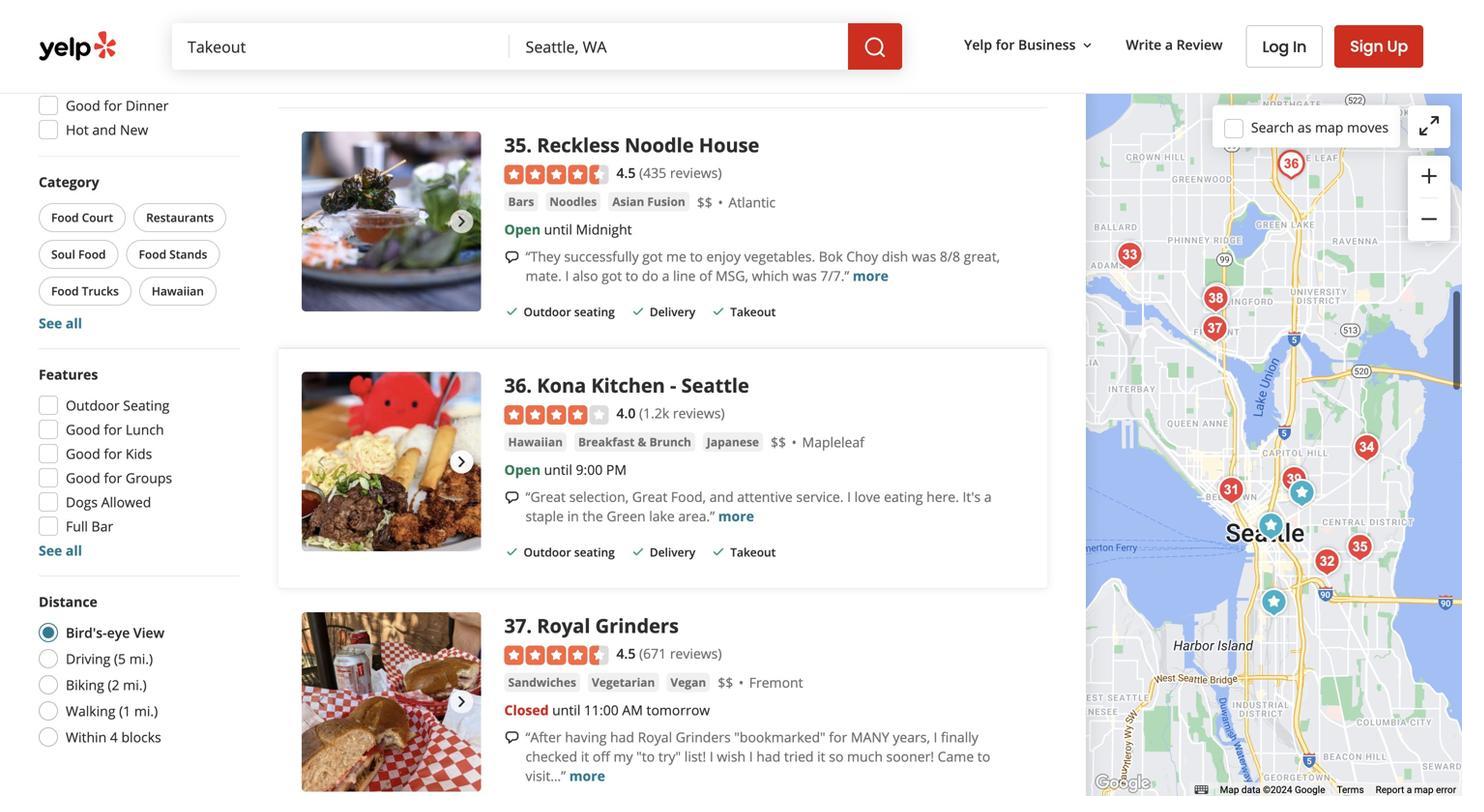 Task type: vqa. For each thing, say whether or not it's contained in the screenshot.
24 chevron down v2 icon to the left
no



Task type: describe. For each thing, give the bounding box(es) containing it.
choy
[[847, 247, 879, 266]]

food court button
[[39, 203, 126, 232]]

food inside soul food button
[[78, 246, 106, 262]]

hawaiian for the rightmost hawaiian button
[[508, 434, 563, 450]]

0 horizontal spatial 16 checkmark v2 image
[[631, 64, 646, 79]]

few
[[875, 0, 898, 6]]

next image for 35 . reckless noodle house
[[450, 210, 474, 233]]

pelicana chicken image
[[1276, 461, 1314, 499]]

kona kitchen - seattle image
[[1273, 145, 1311, 184]]

keyboard shortcuts image
[[1195, 786, 1209, 794]]

good for dinner
[[66, 96, 169, 115]]

soul food button
[[39, 240, 119, 269]]

16 checkmark v2 image up 35
[[505, 64, 520, 79]]

7/7."
[[821, 267, 850, 285]]

fremont
[[750, 673, 804, 692]]

love
[[855, 488, 881, 506]]

for for dinner
[[104, 96, 122, 115]]

feel
[[851, 7, 874, 25]]

it's
[[963, 488, 981, 506]]

the inside the "wow what a find in madison valley. we've been here a few times.   this is a hole in the wall with authentic seating amd it made feel like i was somewhere in…"
[[572, 7, 593, 25]]

for for kids
[[104, 445, 122, 463]]

seating for 16 checkmark v2 image underneath do
[[574, 304, 615, 320]]

see all for category
[[39, 314, 82, 332]]

here
[[832, 0, 861, 6]]

1 horizontal spatial hawaiian button
[[505, 432, 567, 452]]

soul
[[51, 246, 75, 262]]

in inside "great selection, great food, and attentive service. i love eating here. it's a staple in the green lake area."
[[568, 507, 579, 525]]

more for reckless noodle house
[[853, 267, 889, 285]]

4 star rating image
[[505, 405, 609, 425]]

"great selection, great food, and attentive service. i love eating here. it's a staple in the green lake area."
[[526, 488, 992, 525]]

asian fusion link
[[609, 192, 690, 212]]

allowed
[[101, 493, 151, 511]]

more link for reckless noodle house
[[853, 267, 889, 285]]

open until midnight
[[505, 220, 632, 239]]

log in link
[[1247, 25, 1324, 68]]

0 vertical spatial had
[[611, 728, 635, 746]]

see all for features
[[39, 541, 82, 560]]

finally
[[941, 728, 979, 746]]

food trucks button
[[39, 277, 131, 306]]

food for food trucks
[[51, 283, 79, 299]]

map data ©2024 google
[[1221, 784, 1326, 796]]

for for business
[[996, 35, 1015, 54]]

service.
[[797, 488, 844, 506]]

great
[[633, 488, 668, 506]]

zoom in image
[[1418, 164, 1442, 188]]

walking (1 mi.)
[[66, 702, 158, 720]]

offers for offers takeout
[[66, 72, 107, 90]]

i right 'years,' at the right bottom of page
[[934, 728, 938, 746]]

a inside "great selection, great food, and attentive service. i love eating here. it's a staple in the green lake area."
[[985, 488, 992, 506]]

successfully
[[564, 247, 639, 266]]

review
[[1177, 35, 1223, 54]]

4.5 for grinders
[[617, 644, 636, 663]]

good for good for groups
[[66, 469, 100, 487]]

checked
[[526, 747, 578, 766]]

hot and new
[[66, 120, 148, 139]]

reservations
[[66, 48, 147, 66]]

somewhere
[[938, 7, 1012, 25]]

slideshow element for 35
[[302, 132, 481, 311]]

mi.) for biking (2 mi.)
[[123, 676, 147, 694]]

fusion
[[648, 194, 686, 210]]

dinner
[[126, 96, 169, 115]]

find
[[611, 0, 636, 6]]

(1.2k
[[640, 404, 670, 422]]

16 checkmark v2 image down the of
[[711, 304, 727, 319]]

"after
[[526, 728, 562, 746]]

been
[[796, 0, 828, 6]]

and inside "great selection, great food, and attentive service. i love eating here. it's a staple in the green lake area."
[[710, 488, 734, 506]]

4.5 star rating image for reckless noodle house
[[505, 165, 609, 184]]

16 checkmark v2 image down the green
[[631, 544, 646, 559]]

madison
[[655, 0, 709, 6]]

reckless noodle house image
[[1341, 528, 1380, 567]]

asian fusion
[[613, 194, 686, 210]]

. for 35
[[527, 132, 532, 158]]

0 horizontal spatial and
[[92, 120, 116, 139]]

to inside "after having had royal grinders "bookmarked" for many years, i finally checked it off my "to try" list!  i wish i had tried it so much sooner!   came to visit…"
[[978, 747, 991, 766]]

16 speech v2 image for 37
[[505, 730, 520, 746]]

bar
[[91, 517, 113, 536]]

next image for 36 . kona kitchen - seattle
[[450, 450, 474, 473]]

$$ for 35 . reckless noodle house
[[697, 193, 713, 211]]

court
[[82, 209, 113, 225]]

16 checkmark v2 image up 37
[[505, 544, 520, 559]]

more link for royal grinders
[[570, 767, 605, 785]]

next image
[[450, 690, 474, 714]]

for for lunch
[[104, 420, 122, 439]]

takeout for 16 checkmark v2 icon to the left
[[650, 64, 696, 80]]

see for features
[[39, 541, 62, 560]]

mi.) for driving (5 mi.)
[[129, 650, 153, 668]]

pm
[[607, 460, 627, 479]]

all for features
[[66, 541, 82, 560]]

times.
[[901, 0, 940, 6]]

open until 9:00 pm
[[505, 460, 627, 479]]

log
[[1263, 36, 1290, 58]]

(2
[[108, 676, 120, 694]]

address, neighborhood, city, state or zip text field
[[510, 23, 849, 70]]

terms link
[[1338, 784, 1365, 796]]

it inside the "wow what a find in madison valley. we've been here a few times.   this is a hole in the wall with authentic seating amd it made feel like i was somewhere in…"
[[799, 7, 808, 25]]

more for royal grinders
[[570, 767, 605, 785]]

takeout for bottommost 16 checkmark v2 icon
[[731, 544, 776, 560]]

grinders inside "after having had royal grinders "bookmarked" for many years, i finally checked it off my "to try" list!  i wish i had tried it so much sooner!   came to visit…"
[[676, 728, 731, 746]]

. for 36
[[527, 372, 532, 399]]

see all button for features
[[39, 541, 82, 560]]

ihop image
[[1283, 474, 1322, 513]]

bars button
[[505, 192, 538, 212]]

outdoor for 16 checkmark v2 image below 16 speech v2 icon
[[524, 304, 571, 320]]

0 horizontal spatial hawaiian button
[[139, 277, 217, 306]]

food court
[[51, 209, 113, 225]]

do
[[642, 267, 659, 285]]

biking
[[66, 676, 104, 694]]

was inside the "wow what a find in madison valley. we've been here a few times.   this is a hole in the wall with authentic seating amd it made feel like i was somewhere in…"
[[910, 7, 934, 25]]

vegan
[[671, 674, 706, 690]]

within 4 blocks
[[66, 728, 161, 746]]

outdoor inside the features group
[[66, 396, 120, 415]]

good for good for kids
[[66, 445, 100, 463]]

see all button for category
[[39, 314, 82, 332]]

breakfast
[[579, 434, 635, 450]]

a up the wall
[[600, 0, 608, 6]]

much
[[848, 747, 883, 766]]

features
[[39, 365, 98, 384]]

full
[[66, 517, 88, 536]]

kona
[[537, 372, 586, 399]]

amd
[[767, 7, 796, 25]]

until for reckless
[[544, 220, 573, 239]]

seattle
[[682, 372, 750, 399]]

previous image for 36
[[310, 450, 333, 473]]

wall
[[596, 7, 621, 25]]

1 horizontal spatial had
[[757, 747, 781, 766]]

sign up link
[[1335, 25, 1424, 68]]

previous image for 37
[[310, 690, 333, 714]]

reviews) for -
[[673, 404, 725, 422]]

37
[[505, 612, 527, 639]]

of
[[700, 267, 712, 285]]

search
[[1252, 118, 1295, 136]]

atlantic
[[729, 193, 776, 211]]

came
[[938, 747, 974, 766]]

reckless noodle house link
[[537, 132, 760, 158]]

is
[[973, 0, 983, 6]]

the inside "great selection, great food, and attentive service. i love eating here. it's a staple in the green lake area."
[[583, 507, 603, 525]]

expand map image
[[1418, 114, 1442, 137]]

0 horizontal spatial it
[[581, 747, 589, 766]]

write a review
[[1127, 35, 1223, 54]]

open for 35
[[505, 220, 541, 239]]

write a review link
[[1119, 27, 1231, 62]]

$$ for 36 . kona kitchen - seattle
[[771, 433, 787, 452]]

for inside "after having had royal grinders "bookmarked" for many years, i finally checked it off my "to try" list!  i wish i had tried it so much sooner!   came to visit…"
[[829, 728, 848, 746]]

more link for kona kitchen - seattle
[[719, 507, 754, 525]]

takeout for 16 checkmark v2 image below the of
[[731, 304, 776, 320]]

food trucks
[[51, 283, 119, 299]]

"to
[[637, 747, 655, 766]]

terms
[[1338, 784, 1365, 796]]

japanese button
[[703, 432, 763, 452]]

kona kitchen - seattle link
[[537, 372, 750, 399]]

msg,
[[716, 267, 749, 285]]

0 vertical spatial grinders
[[596, 612, 679, 639]]

kkokio image
[[1309, 543, 1347, 581]]

yelp for business button
[[957, 27, 1103, 62]]

noodle
[[625, 132, 694, 158]]

log in
[[1263, 36, 1307, 58]]

cookie's country chicken image
[[1111, 236, 1150, 275]]

offers takeout
[[66, 72, 163, 90]]

what
[[565, 0, 597, 6]]



Task type: locate. For each thing, give the bounding box(es) containing it.
vegan link
[[667, 673, 710, 692]]

food inside food stands button
[[139, 246, 166, 262]]

seating for 16 checkmark v2 icon to the left
[[574, 64, 615, 80]]

to left do
[[626, 267, 639, 285]]

eye
[[107, 624, 130, 642]]

1 see all from the top
[[39, 314, 82, 332]]

takeout down authentic
[[650, 64, 696, 80]]

i right like
[[903, 7, 906, 25]]

0 vertical spatial hawaiian button
[[139, 277, 217, 306]]

1 vertical spatial next image
[[450, 450, 474, 473]]

2 see from the top
[[39, 541, 62, 560]]

2 horizontal spatial $$
[[771, 433, 787, 452]]

16 checkmark v2 image down area."
[[711, 544, 727, 559]]

1 horizontal spatial 16 checkmark v2 image
[[711, 544, 727, 559]]

36 . kona kitchen - seattle
[[505, 372, 750, 399]]

royal up "to
[[638, 728, 673, 746]]

. for 37
[[527, 612, 532, 639]]

. left kona
[[527, 372, 532, 399]]

slideshow element
[[302, 132, 481, 311], [302, 372, 481, 552], [302, 612, 481, 792]]

0 vertical spatial royal
[[537, 612, 591, 639]]

$$ for 37 . royal grinders
[[718, 673, 734, 692]]

bars
[[508, 194, 534, 210]]

food
[[51, 209, 79, 225], [78, 246, 106, 262], [139, 246, 166, 262], [51, 283, 79, 299]]

16 speech v2 image for 36
[[505, 490, 520, 505]]

food left "trucks"
[[51, 283, 79, 299]]

royal grinders image
[[1196, 310, 1235, 348]]

none field address, neighborhood, city, state or zip
[[510, 23, 849, 70]]

0 vertical spatial 4.5
[[617, 164, 636, 182]]

for up so
[[829, 728, 848, 746]]

seating down also
[[574, 304, 615, 320]]

takeout down "great selection, great food, and attentive service. i love eating here. it's a staple in the green lake area."
[[731, 544, 776, 560]]

0 vertical spatial open
[[505, 220, 541, 239]]

2 vertical spatial previous image
[[310, 690, 333, 714]]

my
[[614, 747, 633, 766]]

0 vertical spatial and
[[92, 120, 116, 139]]

all down full
[[66, 541, 82, 560]]

until for royal
[[553, 701, 581, 719]]

google image
[[1091, 771, 1155, 796]]

map
[[1316, 118, 1344, 136], [1415, 784, 1434, 796]]

0 vertical spatial reviews)
[[670, 164, 722, 182]]

mi.) right (5
[[129, 650, 153, 668]]

2 vertical spatial until
[[553, 701, 581, 719]]

more link down off
[[570, 767, 605, 785]]

2 horizontal spatial to
[[978, 747, 991, 766]]

1 vertical spatial in
[[557, 7, 569, 25]]

food inside food trucks button
[[51, 283, 79, 299]]

1 vertical spatial offers
[[66, 72, 107, 90]]

16 checkmark v2 image
[[505, 64, 520, 79], [505, 304, 520, 319], [631, 304, 646, 319], [711, 304, 727, 319], [505, 544, 520, 559], [631, 544, 646, 559]]

"they
[[526, 247, 561, 266]]

2 good from the top
[[66, 420, 100, 439]]

1 vertical spatial .
[[527, 372, 532, 399]]

it left so
[[818, 747, 826, 766]]

seating inside the "wow what a find in madison valley. we've been here a few times.   this is a hole in the wall with authentic seating amd it made feel like i was somewhere in…"
[[718, 7, 764, 25]]

0 horizontal spatial $$
[[697, 193, 713, 211]]

until for kona
[[544, 460, 573, 479]]

0 vertical spatial see
[[39, 314, 62, 332]]

food left court
[[51, 209, 79, 225]]

16 checkmark v2 image down the with
[[631, 64, 646, 79]]

report a map error
[[1376, 784, 1457, 796]]

reckless
[[537, 132, 620, 158]]

kitchen
[[591, 372, 665, 399]]

for down good for lunch
[[104, 445, 122, 463]]

outdoor seating down also
[[524, 304, 615, 320]]

4 good from the top
[[66, 469, 100, 487]]

2 next image from the top
[[450, 450, 474, 473]]

1 horizontal spatial hawaiian
[[508, 434, 563, 450]]

lunch
[[126, 420, 164, 439]]

1 vertical spatial 4.5
[[617, 644, 636, 663]]

in
[[639, 0, 651, 6], [557, 7, 569, 25], [568, 507, 579, 525]]

i left also
[[566, 267, 569, 285]]

outdoor seating down staple at bottom left
[[524, 544, 615, 560]]

0 vertical spatial hawaiian
[[152, 283, 204, 299]]

soul food
[[51, 246, 106, 262]]

got
[[643, 247, 663, 266], [602, 267, 622, 285]]

1 previous image from the top
[[310, 210, 333, 233]]

see all inside the features group
[[39, 541, 82, 560]]

so
[[829, 747, 844, 766]]

1 vertical spatial to
[[626, 267, 639, 285]]

line
[[673, 267, 696, 285]]

16 checkmark v2 image down do
[[631, 304, 646, 319]]

fremont bowl image
[[1198, 278, 1237, 316]]

1 vertical spatial all
[[66, 541, 82, 560]]

lake
[[649, 507, 675, 525]]

0 vertical spatial mi.)
[[129, 650, 153, 668]]

all
[[66, 314, 82, 332], [66, 541, 82, 560]]

1 vertical spatial royal
[[638, 728, 673, 746]]

features group
[[33, 365, 240, 560]]

previous image
[[310, 210, 333, 233], [310, 450, 333, 473], [310, 690, 333, 714]]

0 vertical spatial 16 checkmark v2 image
[[631, 64, 646, 79]]

1 horizontal spatial to
[[690, 247, 703, 266]]

hole
[[526, 7, 553, 25]]

takeout down which
[[731, 304, 776, 320]]

1 vertical spatial was
[[912, 247, 937, 266]]

2 offers from the top
[[66, 72, 107, 90]]

1 vertical spatial outdoor seating
[[524, 304, 615, 320]]

restaurants button
[[134, 203, 227, 232]]

outdoor for 16 checkmark v2 image over 35
[[524, 64, 571, 80]]

vegetables.
[[745, 247, 816, 266]]

.
[[527, 132, 532, 158], [527, 372, 532, 399], [527, 612, 532, 639]]

seating down valley.
[[718, 7, 764, 25]]

2 outdoor seating from the top
[[524, 304, 615, 320]]

outdoor seating for reckless
[[524, 304, 615, 320]]

1 vertical spatial the
[[583, 507, 603, 525]]

2 none field from the left
[[510, 23, 849, 70]]

9:00
[[576, 460, 603, 479]]

4.5 star rating image for royal grinders
[[505, 646, 609, 665]]

hawaiian inside the category group
[[152, 283, 204, 299]]

0 horizontal spatial royal
[[537, 612, 591, 639]]

1 16 speech v2 image from the top
[[505, 490, 520, 505]]

2 vertical spatial was
[[793, 267, 817, 285]]

full bar
[[66, 517, 113, 536]]

next image
[[450, 210, 474, 233], [450, 450, 474, 473]]

1 vertical spatial slideshow element
[[302, 372, 481, 552]]

the down what
[[572, 7, 593, 25]]

see all button down food trucks button
[[39, 314, 82, 332]]

got up do
[[643, 247, 663, 266]]

open for 36
[[505, 460, 541, 479]]

for
[[996, 35, 1015, 54], [104, 96, 122, 115], [104, 420, 122, 439], [104, 445, 122, 463], [104, 469, 122, 487], [829, 728, 848, 746]]

good for kids
[[66, 445, 152, 463]]

$$ right japanese link
[[771, 433, 787, 452]]

0 vertical spatial 16 speech v2 image
[[505, 490, 520, 505]]

0 vertical spatial outdoor seating
[[524, 64, 615, 80]]

food right soul
[[78, 246, 106, 262]]

2 vertical spatial in
[[568, 507, 579, 525]]

garzon * latinx street food image
[[1213, 471, 1251, 510]]

next image left 'hawaiian' link
[[450, 450, 474, 473]]

16 checkmark v2 image down 16 speech v2 icon
[[505, 304, 520, 319]]

2 vertical spatial mi.)
[[134, 702, 158, 720]]

0 vertical spatial previous image
[[310, 210, 333, 233]]

0 vertical spatial offers
[[66, 24, 105, 42]]

all for category
[[66, 314, 82, 332]]

food left stands
[[139, 246, 166, 262]]

1 vertical spatial mi.)
[[123, 676, 147, 694]]

2 all from the top
[[66, 541, 82, 560]]

0 horizontal spatial to
[[626, 267, 639, 285]]

1 vertical spatial 16 checkmark v2 image
[[711, 544, 727, 559]]

1 vertical spatial 4.5 star rating image
[[505, 646, 609, 665]]

1 vertical spatial see all
[[39, 541, 82, 560]]

open
[[505, 220, 541, 239], [505, 460, 541, 479]]

am
[[622, 701, 643, 719]]

1 . from the top
[[527, 132, 532, 158]]

royal right 37
[[537, 612, 591, 639]]

0 vertical spatial .
[[527, 132, 532, 158]]

2 16 speech v2 image from the top
[[505, 730, 520, 746]]

1 vertical spatial previous image
[[310, 450, 333, 473]]

a up the feel
[[864, 0, 872, 6]]

grinders up (671
[[596, 612, 679, 639]]

sandwiches
[[508, 674, 577, 690]]

hot
[[66, 120, 89, 139]]

1 vertical spatial got
[[602, 267, 622, 285]]

it down been
[[799, 7, 808, 25]]

1 open from the top
[[505, 220, 541, 239]]

1 horizontal spatial map
[[1415, 784, 1434, 796]]

bird's-
[[66, 624, 107, 642]]

hawaiian button down food stands button
[[139, 277, 217, 306]]

for inside button
[[996, 35, 1015, 54]]

hawaiian button down 4 star rating image on the left bottom
[[505, 432, 567, 452]]

here.
[[927, 488, 960, 506]]

2 previous image from the top
[[310, 450, 333, 473]]

1 vertical spatial reviews)
[[673, 404, 725, 422]]

hawaiian link
[[505, 432, 567, 452]]

it
[[799, 7, 808, 25], [581, 747, 589, 766], [818, 747, 826, 766]]

new
[[120, 120, 148, 139]]

0 vertical spatial map
[[1316, 118, 1344, 136]]

seating down the green
[[574, 544, 615, 560]]

16 chevron down v2 image
[[1080, 38, 1096, 53]]

see inside the features group
[[39, 541, 62, 560]]

had down "bookmarked"
[[757, 747, 781, 766]]

until up having
[[553, 701, 581, 719]]

1 outdoor seating from the top
[[524, 64, 615, 80]]

0 vertical spatial delivery
[[109, 24, 160, 42]]

1 horizontal spatial and
[[710, 488, 734, 506]]

paseo image
[[1197, 280, 1236, 318]]

was left 7/7."
[[793, 267, 817, 285]]

4.5 (671 reviews)
[[617, 644, 722, 663]]

outdoor seating for kona
[[524, 544, 615, 560]]

see all down full
[[39, 541, 82, 560]]

see for category
[[39, 314, 62, 332]]

0 vertical spatial see all
[[39, 314, 82, 332]]

2 4.5 star rating image from the top
[[505, 646, 609, 665]]

2 vertical spatial to
[[978, 747, 991, 766]]

i right 'wish'
[[750, 747, 753, 766]]

asian fusion button
[[609, 192, 690, 212]]

0 vertical spatial to
[[690, 247, 703, 266]]

category group
[[35, 172, 240, 333]]

for up good for kids
[[104, 420, 122, 439]]

sooner!
[[887, 747, 935, 766]]

with
[[625, 7, 652, 25]]

offers for offers delivery
[[66, 24, 105, 42]]

in up the with
[[639, 0, 651, 6]]

distance
[[39, 593, 98, 611]]

2 vertical spatial delivery
[[650, 544, 696, 560]]

4
[[110, 728, 118, 746]]

write
[[1127, 35, 1162, 54]]

delivery for 36 . kona kitchen - seattle
[[650, 544, 696, 560]]

0 vertical spatial 4.5 star rating image
[[505, 165, 609, 184]]

2 . from the top
[[527, 372, 532, 399]]

outdoor seating
[[524, 64, 615, 80], [524, 304, 615, 320], [524, 544, 615, 560]]

1 horizontal spatial got
[[643, 247, 663, 266]]

2 4.5 from the top
[[617, 644, 636, 663]]

16 speech v2 image
[[505, 250, 520, 265]]

starbucks image
[[1252, 507, 1291, 546]]

0 vertical spatial was
[[910, 7, 934, 25]]

1 all from the top
[[66, 314, 82, 332]]

more down choy
[[853, 267, 889, 285]]

outdoor for 16 checkmark v2 image above 37
[[524, 544, 571, 560]]

None search field
[[172, 23, 903, 70]]

1 horizontal spatial $$
[[718, 673, 734, 692]]

good up dogs
[[66, 469, 100, 487]]

mi.) for walking (1 mi.)
[[134, 702, 158, 720]]

4.5 left (671
[[617, 644, 636, 663]]

driving (5 mi.)
[[66, 650, 153, 668]]

this
[[943, 0, 969, 6]]

more link down what
[[557, 26, 592, 45]]

hawaiian for the left hawaiian button
[[152, 283, 204, 299]]

for right yelp
[[996, 35, 1015, 54]]

all down food trucks button
[[66, 314, 82, 332]]

2 vertical spatial outdoor seating
[[524, 544, 615, 560]]

up
[[1388, 35, 1409, 57]]

i left the love
[[848, 488, 851, 506]]

1 see from the top
[[39, 314, 62, 332]]

2 vertical spatial slideshow element
[[302, 612, 481, 792]]

see all button inside the features group
[[39, 541, 82, 560]]

seating down the wall
[[574, 64, 615, 80]]

0 horizontal spatial got
[[602, 267, 622, 285]]

delivery for 35 . reckless noodle house
[[650, 304, 696, 320]]

16 checkmark v2 image
[[631, 64, 646, 79], [711, 544, 727, 559]]

things to do, nail salons, plumbers text field
[[172, 23, 510, 70]]

a right do
[[662, 267, 670, 285]]

great,
[[964, 247, 1000, 266]]

azuki handmade japanese udon noodles image
[[1348, 429, 1387, 467]]

1 good from the top
[[66, 96, 100, 115]]

(435
[[640, 164, 667, 182]]

1 vertical spatial hawaiian
[[508, 434, 563, 450]]

i inside "they successfully got me to enjoy  vegetables. bok choy dish was 8/8 great, mate.  i also got to do a line of msg, which was 7/7."
[[566, 267, 569, 285]]

0 vertical spatial see all button
[[39, 314, 82, 332]]

reviews) up the vegan on the left of the page
[[670, 644, 722, 663]]

outdoor seating
[[66, 396, 170, 415]]

offers down reservations
[[66, 72, 107, 90]]

midnight
[[576, 220, 632, 239]]

0 vertical spatial until
[[544, 220, 573, 239]]

3 good from the top
[[66, 445, 100, 463]]

1 horizontal spatial it
[[799, 7, 808, 25]]

4.0
[[617, 404, 636, 422]]

1 vertical spatial open
[[505, 460, 541, 479]]

in down what
[[557, 7, 569, 25]]

trucks
[[82, 283, 119, 299]]

map region
[[987, 0, 1463, 796]]

all inside the category group
[[66, 314, 82, 332]]

map for error
[[1415, 784, 1434, 796]]

0 vertical spatial got
[[643, 247, 663, 266]]

royal inside "after having had royal grinders "bookmarked" for many years, i finally checked it off my "to try" list!  i wish i had tried it so much sooner!   came to visit…"
[[638, 728, 673, 746]]

1 4.5 star rating image from the top
[[505, 165, 609, 184]]

4.5 star rating image up noodles
[[505, 165, 609, 184]]

all inside the features group
[[66, 541, 82, 560]]

outdoor down mate.
[[524, 304, 571, 320]]

1 vertical spatial see
[[39, 541, 62, 560]]

search as map moves
[[1252, 118, 1389, 136]]

0 vertical spatial slideshow element
[[302, 132, 481, 311]]

1 vertical spatial $$
[[771, 433, 787, 452]]

4.5 for noodle
[[617, 164, 636, 182]]

area."
[[679, 507, 715, 525]]

0 vertical spatial the
[[572, 7, 593, 25]]

0 horizontal spatial map
[[1316, 118, 1344, 136]]

1 vertical spatial had
[[757, 747, 781, 766]]

was down times.
[[910, 7, 934, 25]]

1 vertical spatial delivery
[[650, 304, 696, 320]]

none field things to do, nail salons, plumbers
[[172, 23, 510, 70]]

report
[[1376, 784, 1405, 796]]

grinders up list!
[[676, 728, 731, 746]]

and up area."
[[710, 488, 734, 506]]

outdoor up good for lunch
[[66, 396, 120, 415]]

search image
[[864, 36, 887, 59]]

see all down food trucks button
[[39, 314, 82, 332]]

seating for 16 checkmark v2 image underneath the green
[[574, 544, 615, 560]]

reviews) for house
[[670, 164, 722, 182]]

good for good for dinner
[[66, 96, 100, 115]]

1 4.5 from the top
[[617, 164, 636, 182]]

0 vertical spatial $$
[[697, 193, 713, 211]]

2 see all from the top
[[39, 541, 82, 560]]

3 previous image from the top
[[310, 690, 333, 714]]

a right write
[[1166, 35, 1174, 54]]

a right report
[[1407, 784, 1413, 796]]

1 horizontal spatial royal
[[638, 728, 673, 746]]

&
[[638, 434, 647, 450]]

open down 'hawaiian' link
[[505, 460, 541, 479]]

in…"
[[526, 26, 553, 45]]

slideshow element for 37
[[302, 612, 481, 792]]

3 slideshow element from the top
[[302, 612, 481, 792]]

i inside the "wow what a find in madison valley. we've been here a few times.   this is a hole in the wall with authentic seating amd it made feel like i was somewhere in…"
[[903, 7, 906, 25]]

until
[[544, 220, 573, 239], [544, 460, 573, 479], [553, 701, 581, 719]]

more link down choy
[[853, 267, 889, 285]]

good for good for lunch
[[66, 420, 100, 439]]

jack in the box image
[[1255, 583, 1294, 622]]

good up good for kids
[[66, 420, 100, 439]]

food for food stands
[[139, 246, 166, 262]]

2 vertical spatial .
[[527, 612, 532, 639]]

more down attentive
[[719, 507, 754, 525]]

tomorrow
[[647, 701, 710, 719]]

selection,
[[569, 488, 629, 506]]

0 vertical spatial all
[[66, 314, 82, 332]]

more for kona kitchen - seattle
[[719, 507, 754, 525]]

see down food trucks button
[[39, 314, 62, 332]]

None field
[[172, 23, 510, 70], [510, 23, 849, 70]]

1 vertical spatial grinders
[[676, 728, 731, 746]]

error
[[1437, 784, 1457, 796]]

for down offers takeout
[[104, 96, 122, 115]]

mapleleaf
[[803, 433, 865, 452]]

previous image for 35
[[310, 210, 333, 233]]

2 vertical spatial reviews)
[[670, 644, 722, 663]]

food stands button
[[126, 240, 220, 269]]

2 slideshow element from the top
[[302, 372, 481, 552]]

good down good for lunch
[[66, 445, 100, 463]]

2 see all button from the top
[[39, 541, 82, 560]]

1 next image from the top
[[450, 210, 474, 233]]

i right list!
[[710, 747, 714, 766]]

offers delivery
[[66, 24, 160, 42]]

1 vertical spatial and
[[710, 488, 734, 506]]

group
[[1409, 156, 1451, 241]]

3 . from the top
[[527, 612, 532, 639]]

distance option group
[[33, 592, 240, 753]]

$$ right fusion
[[697, 193, 713, 211]]

got down successfully
[[602, 267, 622, 285]]

0 horizontal spatial hawaiian
[[152, 283, 204, 299]]

mate.
[[526, 267, 562, 285]]

a right is
[[986, 0, 994, 6]]

mi.) right the (2
[[123, 676, 147, 694]]

1 vertical spatial 16 speech v2 image
[[505, 730, 520, 746]]

mi.) right (1
[[134, 702, 158, 720]]

1 offers from the top
[[66, 24, 105, 42]]

i inside "great selection, great food, and attentive service. i love eating here. it's a staple in the green lake area."
[[848, 488, 851, 506]]

see up distance
[[39, 541, 62, 560]]

4.5 star rating image
[[505, 165, 609, 184], [505, 646, 609, 665]]

1 vertical spatial map
[[1415, 784, 1434, 796]]

offers up reservations
[[66, 24, 105, 42]]

2 open from the top
[[505, 460, 541, 479]]

hawaiian down 4 star rating image on the left bottom
[[508, 434, 563, 450]]

(1
[[119, 702, 131, 720]]

2 vertical spatial $$
[[718, 673, 734, 692]]

house
[[699, 132, 760, 158]]

1 slideshow element from the top
[[302, 132, 481, 311]]

good
[[66, 96, 100, 115], [66, 420, 100, 439], [66, 445, 100, 463], [66, 469, 100, 487]]

(671
[[640, 644, 667, 663]]

1 vertical spatial see all button
[[39, 541, 82, 560]]

$$ right the vegan link
[[718, 673, 734, 692]]

food for food court
[[51, 209, 79, 225]]

map left error
[[1415, 784, 1434, 796]]

see all inside the category group
[[39, 314, 82, 332]]

outdoor seating down the in…"
[[524, 64, 615, 80]]

map right as
[[1316, 118, 1344, 136]]

"after having had royal grinders "bookmarked" for many years, i finally checked it off my "to try" list!  i wish i had tried it so much sooner!   came to visit…"
[[526, 728, 991, 785]]

0 horizontal spatial had
[[611, 728, 635, 746]]

a inside "they successfully got me to enjoy  vegetables. bok choy dish was 8/8 great, mate.  i also got to do a line of msg, which was 7/7."
[[662, 267, 670, 285]]

3 outdoor seating from the top
[[524, 544, 615, 560]]

2 horizontal spatial it
[[818, 747, 826, 766]]

1 none field from the left
[[172, 23, 510, 70]]

food,
[[671, 488, 706, 506]]

more down what
[[557, 26, 592, 45]]

was left 8/8
[[912, 247, 937, 266]]

bird's-eye view
[[66, 624, 164, 642]]

next image left bars link
[[450, 210, 474, 233]]

4.5 (435 reviews)
[[617, 164, 722, 182]]

map for moves
[[1316, 118, 1344, 136]]

slideshow element for 36
[[302, 372, 481, 552]]

16 speech v2 image down the closed
[[505, 730, 520, 746]]

driving
[[66, 650, 111, 668]]

0 vertical spatial next image
[[450, 210, 474, 233]]

for for groups
[[104, 469, 122, 487]]

1 vertical spatial hawaiian button
[[505, 432, 567, 452]]

0 vertical spatial in
[[639, 0, 651, 6]]

until up "they
[[544, 220, 573, 239]]

outdoor down the in…"
[[524, 64, 571, 80]]

1 vertical spatial until
[[544, 460, 573, 479]]

food inside food court button
[[51, 209, 79, 225]]

it left off
[[581, 747, 589, 766]]

35
[[505, 132, 527, 158]]

see inside the category group
[[39, 314, 62, 332]]

1 see all button from the top
[[39, 314, 82, 332]]

delivery up reservations
[[109, 24, 160, 42]]

good up hot
[[66, 96, 100, 115]]

takeout up dinner
[[110, 72, 163, 90]]

8/8
[[940, 247, 961, 266]]

4.5 star rating image up "sandwiches"
[[505, 646, 609, 665]]

good for lunch
[[66, 420, 164, 439]]

zoom out image
[[1418, 207, 1442, 231]]

16 speech v2 image
[[505, 490, 520, 505], [505, 730, 520, 746]]



